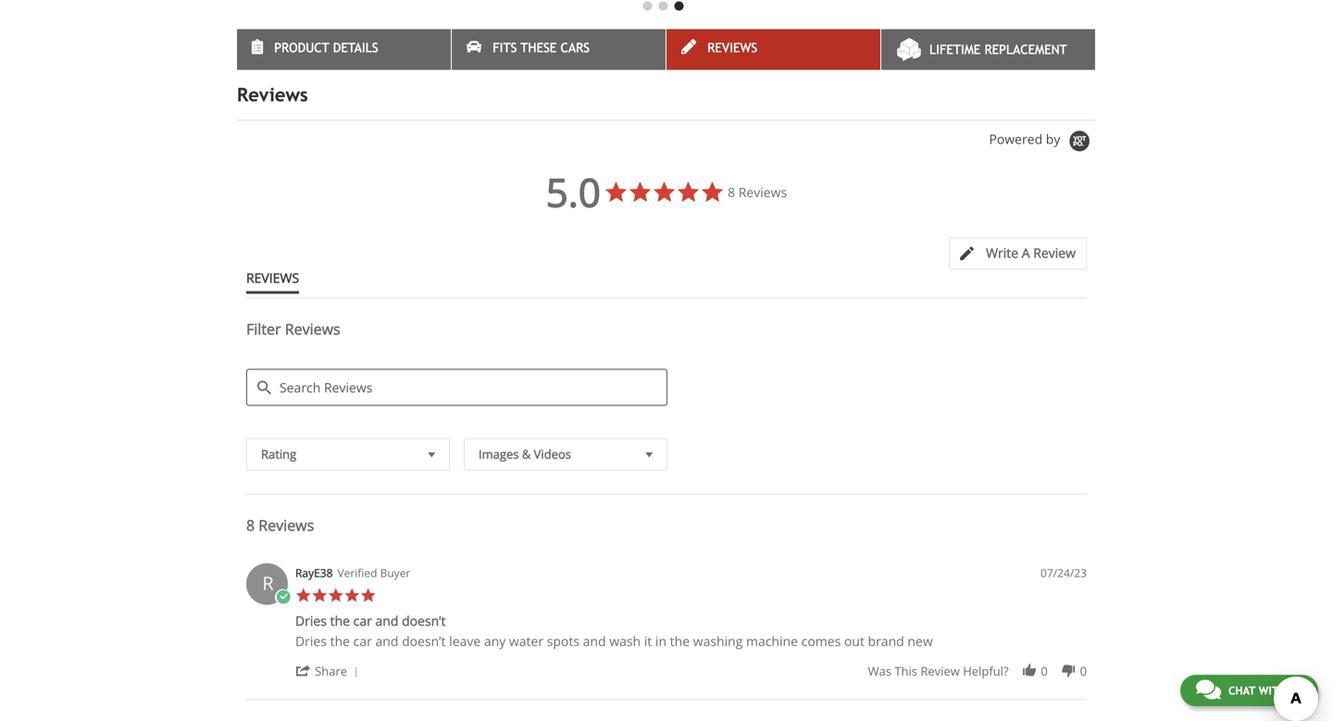 Task type: locate. For each thing, give the bounding box(es) containing it.
dries up 'share' image in the bottom left of the page
[[295, 632, 327, 650]]

the right in
[[670, 632, 690, 650]]

any
[[484, 632, 506, 650]]

Rating Filter field
[[246, 438, 450, 471]]

group inside r tab panel
[[868, 663, 1087, 680]]

2 dries from the top
[[295, 632, 327, 650]]

dries the car and doesn't dries the car and doesn't leave any water spots and wash it in the washing machine comes out brand new
[[295, 612, 933, 650]]

share image
[[295, 663, 312, 679]]

filter reviews
[[246, 319, 340, 339]]

dries down raye38
[[295, 612, 327, 630]]

1 car from the top
[[353, 612, 372, 630]]

reviews
[[708, 40, 758, 55], [237, 84, 308, 105], [739, 183, 787, 201], [285, 319, 340, 339], [259, 515, 314, 535]]

star image
[[328, 588, 344, 604], [360, 588, 377, 604]]

0 vertical spatial doesn't
[[402, 612, 446, 630]]

the
[[330, 612, 350, 630], [330, 632, 350, 650], [670, 632, 690, 650]]

chat with us
[[1229, 684, 1303, 697]]

replacement
[[985, 42, 1068, 57]]

0 horizontal spatial 8 reviews
[[246, 515, 314, 535]]

star image down "verified buyer" 'heading'
[[360, 588, 377, 604]]

1 doesn't from the top
[[402, 612, 446, 630]]

write a review button
[[949, 237, 1087, 270]]

lifetime replacement
[[930, 42, 1068, 57]]

dries
[[295, 612, 327, 630], [295, 632, 327, 650]]

doesn't down buyer
[[402, 612, 446, 630]]

water
[[509, 632, 544, 650]]

videos
[[534, 446, 571, 462]]

raye38
[[295, 565, 333, 581]]

leave
[[449, 632, 481, 650]]

1 vertical spatial dries
[[295, 632, 327, 650]]

doesn't left leave
[[402, 632, 446, 650]]

lifetime
[[930, 42, 981, 57]]

group
[[868, 663, 1087, 680]]

07/24/23
[[1041, 565, 1087, 581]]

cars
[[561, 40, 590, 55]]

2 star image from the left
[[312, 588, 328, 604]]

Images & Videos Filter field
[[464, 438, 668, 471]]

brand
[[868, 632, 905, 650]]

down triangle image
[[641, 445, 658, 464]]

star image down the raye38 verified buyer
[[328, 588, 344, 604]]

product details link
[[237, 29, 451, 70]]

car down the verified
[[353, 612, 372, 630]]

0 right vote up review by raye38 on 24 jul 2023 icon on the right bottom
[[1041, 663, 1048, 680]]

lifetime replacement link
[[882, 29, 1096, 70]]

images
[[479, 446, 519, 462]]

1 dries from the top
[[295, 612, 327, 630]]

fits these cars
[[493, 40, 590, 55]]

1 vertical spatial 8 reviews
[[246, 515, 314, 535]]

dries the car and doesn't heading
[[295, 612, 446, 633]]

0 right vote down review by raye38 on 24 jul 2023 image at the right bottom
[[1080, 663, 1087, 680]]

new
[[908, 632, 933, 650]]

powered by
[[990, 130, 1064, 147]]

comes
[[802, 632, 841, 650]]

star image down raye38
[[312, 588, 328, 604]]

fits these cars link
[[452, 29, 666, 70]]

2 doesn't from the top
[[402, 632, 446, 650]]

down triangle image
[[424, 445, 440, 464]]

2 0 from the left
[[1080, 663, 1087, 680]]

write
[[986, 244, 1019, 261]]

car up seperator image
[[353, 632, 372, 650]]

buyer
[[380, 565, 411, 581]]

review
[[1034, 244, 1076, 261]]

it
[[644, 632, 652, 650]]

1 vertical spatial 8
[[246, 515, 255, 535]]

0 horizontal spatial star image
[[328, 588, 344, 604]]

8 reviews
[[728, 183, 787, 201], [246, 515, 314, 535]]

magnifying glass image
[[257, 381, 271, 395]]

rating
[[261, 446, 297, 462]]

powered by link
[[990, 130, 1097, 153]]

1 vertical spatial car
[[353, 632, 372, 650]]

review
[[921, 663, 960, 680]]

0
[[1041, 663, 1048, 680], [1080, 663, 1087, 680]]

share button
[[295, 662, 365, 680]]

0 vertical spatial 8
[[728, 183, 736, 201]]

0 horizontal spatial 0
[[1041, 663, 1048, 680]]

doesn't
[[402, 612, 446, 630], [402, 632, 446, 650]]

details
[[333, 40, 378, 55]]

star image
[[295, 588, 312, 604], [312, 588, 328, 604], [344, 588, 360, 604]]

fits
[[493, 40, 517, 55]]

0 vertical spatial 8 reviews
[[728, 183, 787, 201]]

1 horizontal spatial 0
[[1080, 663, 1087, 680]]

&
[[522, 446, 531, 462]]

reviews inside heading
[[285, 319, 340, 339]]

group containing was this review helpful?
[[868, 663, 1087, 680]]

r
[[262, 570, 274, 596]]

vote up review by raye38 on 24 jul 2023 image
[[1022, 663, 1038, 679]]

star image right circle checkmark image at the bottom left
[[295, 588, 312, 604]]

1 horizontal spatial star image
[[360, 588, 377, 604]]

images & videos
[[479, 446, 571, 462]]

write no frame image
[[960, 247, 984, 261]]

8
[[728, 183, 736, 201], [246, 515, 255, 535]]

1 vertical spatial doesn't
[[402, 632, 446, 650]]

0 vertical spatial car
[[353, 612, 372, 630]]

spots
[[547, 632, 580, 650]]

0 vertical spatial dries
[[295, 612, 327, 630]]

seperator image
[[351, 667, 362, 678]]

car
[[353, 612, 372, 630], [353, 632, 372, 650]]

r tab panel
[[237, 554, 1097, 722]]

circle checkmark image
[[275, 589, 291, 606]]

and
[[376, 612, 399, 630], [376, 632, 399, 650], [583, 632, 606, 650]]

2 car from the top
[[353, 632, 372, 650]]

the down the raye38 verified buyer
[[330, 612, 350, 630]]

chat
[[1229, 684, 1256, 697]]

chat with us link
[[1181, 675, 1319, 707]]

1 horizontal spatial 8 reviews
[[728, 183, 787, 201]]

star image down the raye38 verified buyer
[[344, 588, 360, 604]]



Task type: vqa. For each thing, say whether or not it's contained in the screenshot.
Spark
no



Task type: describe. For each thing, give the bounding box(es) containing it.
1 horizontal spatial 8
[[728, 183, 736, 201]]

raye38 verified buyer
[[295, 565, 411, 581]]

a
[[1022, 244, 1031, 261]]

washing
[[693, 632, 743, 650]]

helpful?
[[963, 663, 1009, 680]]

1 0 from the left
[[1041, 663, 1048, 680]]

product details
[[274, 40, 378, 55]]

was
[[868, 663, 892, 680]]

out
[[845, 632, 865, 650]]

reviews link
[[667, 29, 881, 70]]

5.0
[[546, 165, 601, 218]]

filter
[[246, 319, 281, 339]]

share
[[315, 663, 347, 680]]

with
[[1259, 684, 1287, 697]]

in
[[656, 632, 667, 650]]

5.0 star rating element
[[546, 165, 601, 218]]

wash
[[610, 632, 641, 650]]

was this review helpful?
[[868, 663, 1009, 680]]

these
[[521, 40, 557, 55]]

verified buyer heading
[[338, 565, 411, 581]]

Search Reviews search field
[[246, 369, 668, 406]]

this
[[895, 663, 918, 680]]

comments image
[[1197, 679, 1222, 701]]

vote down review by raye38 on 24 jul 2023 image
[[1061, 663, 1077, 679]]

verified
[[338, 565, 377, 581]]

powered
[[990, 130, 1043, 147]]

product
[[274, 40, 329, 55]]

us
[[1290, 684, 1303, 697]]

3 star image from the left
[[344, 588, 360, 604]]

write a review
[[986, 244, 1076, 261]]

reviews
[[246, 269, 299, 286]]

the up share dropdown button at the bottom left of page
[[330, 632, 350, 650]]

0 horizontal spatial 8
[[246, 515, 255, 535]]

by
[[1046, 130, 1061, 147]]

2 star image from the left
[[360, 588, 377, 604]]

1 star image from the left
[[328, 588, 344, 604]]

filter reviews heading
[[246, 319, 1087, 355]]

review date 07/24/23 element
[[1041, 565, 1087, 581]]

machine
[[746, 632, 798, 650]]

1 star image from the left
[[295, 588, 312, 604]]



